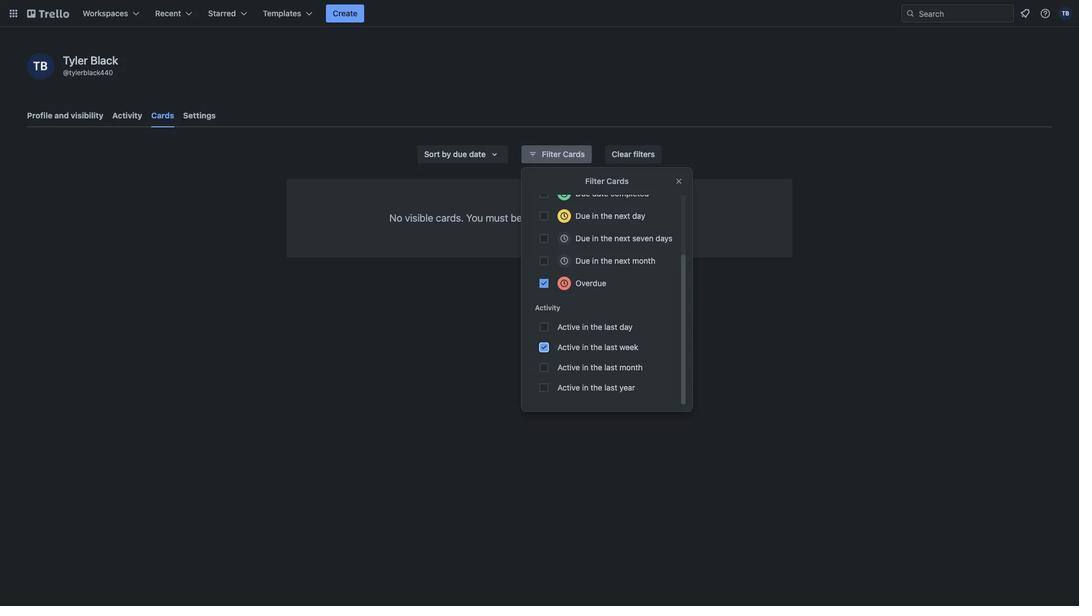 Task type: locate. For each thing, give the bounding box(es) containing it.
visible
[[405, 212, 433, 224]]

last left year
[[604, 383, 617, 393]]

active down active in the last day
[[558, 343, 580, 352]]

in for due in the next day
[[592, 211, 599, 221]]

1 horizontal spatial to
[[621, 212, 630, 224]]

1 vertical spatial day
[[620, 323, 633, 332]]

year
[[620, 383, 635, 393]]

you
[[466, 212, 483, 224]]

tyler black (tylerblack440) image right open information menu icon at the right top of page
[[1059, 7, 1072, 20]]

0 vertical spatial activity
[[112, 111, 142, 120]]

due
[[576, 189, 590, 198], [576, 211, 590, 221], [576, 234, 590, 243], [576, 256, 590, 266]]

next for month
[[615, 256, 630, 266]]

in for active in the last year
[[582, 383, 588, 393]]

seven
[[632, 234, 654, 243]]

next left seven
[[615, 234, 630, 243]]

2 due from the top
[[576, 211, 590, 221]]

recent
[[155, 8, 181, 18]]

cards.
[[436, 212, 464, 224]]

3 active from the top
[[558, 363, 580, 373]]

due for due in the next day
[[576, 211, 590, 221]]

search image
[[906, 9, 915, 18]]

the down active in the last day
[[591, 343, 602, 352]]

tyler black (tylerblack440) image
[[1059, 7, 1072, 20], [27, 53, 54, 80]]

active up the active in the last week
[[558, 323, 580, 332]]

activity
[[112, 111, 142, 120], [535, 304, 560, 312]]

tyler black (tylerblack440) image inside primary element
[[1059, 7, 1072, 20]]

cards up due date completed
[[606, 176, 629, 186]]

recent button
[[148, 4, 199, 22]]

month
[[632, 256, 655, 266], [620, 363, 643, 373]]

1 vertical spatial filter
[[585, 176, 605, 186]]

next down due in the next seven days
[[615, 256, 630, 266]]

the for active in the last year
[[591, 383, 602, 393]]

0 horizontal spatial date
[[469, 150, 486, 159]]

templates
[[263, 8, 301, 18]]

active in the last year
[[558, 383, 635, 393]]

next right for
[[615, 211, 630, 221]]

overdue
[[576, 279, 606, 288]]

month for active in the last month
[[620, 363, 643, 373]]

the up overdue at right
[[601, 256, 612, 266]]

1 due from the top
[[576, 189, 590, 198]]

the left it
[[601, 211, 612, 221]]

the for active in the last month
[[591, 363, 602, 373]]

close popover image
[[674, 177, 683, 186]]

0 horizontal spatial filter
[[542, 150, 561, 159]]

the for due in the next day
[[601, 211, 612, 221]]

active
[[558, 323, 580, 332], [558, 343, 580, 352], [558, 363, 580, 373], [558, 383, 580, 393]]

0 vertical spatial filter cards
[[542, 150, 585, 159]]

to right it
[[621, 212, 630, 224]]

1 horizontal spatial activity
[[535, 304, 560, 312]]

filter
[[542, 150, 561, 159], [585, 176, 605, 186]]

in down active in the last day
[[582, 343, 588, 352]]

last for year
[[604, 383, 617, 393]]

the up the active in the last week
[[591, 323, 602, 332]]

open information menu image
[[1040, 8, 1051, 19]]

due for due in the next seven days
[[576, 234, 590, 243]]

0 horizontal spatial to
[[556, 212, 565, 224]]

tyler black (tylerblack440) image left @
[[27, 53, 54, 80]]

in up "active in the last year"
[[582, 363, 588, 373]]

month down seven
[[632, 256, 655, 266]]

settings link
[[183, 106, 216, 126]]

week
[[620, 343, 638, 352]]

filter inside filter cards button
[[542, 150, 561, 159]]

filter cards inside button
[[542, 150, 585, 159]]

in
[[592, 211, 599, 221], [592, 234, 599, 243], [592, 256, 599, 266], [582, 323, 588, 332], [582, 343, 588, 352], [582, 363, 588, 373], [582, 383, 588, 393]]

next for seven
[[615, 234, 630, 243]]

in down for
[[592, 234, 599, 243]]

the for due in the next month
[[601, 256, 612, 266]]

1 active from the top
[[558, 323, 580, 332]]

active for active in the last month
[[558, 363, 580, 373]]

1 horizontal spatial cards
[[563, 150, 585, 159]]

due up overdue at right
[[576, 256, 590, 266]]

in up overdue at right
[[592, 256, 599, 266]]

the for due in the next seven days
[[601, 234, 612, 243]]

active down active in the last month
[[558, 383, 580, 393]]

a
[[568, 212, 573, 224]]

due right a
[[576, 211, 590, 221]]

last left week
[[604, 343, 617, 352]]

filter cards
[[542, 150, 585, 159], [585, 176, 629, 186]]

0 vertical spatial next
[[615, 211, 630, 221]]

1 last from the top
[[604, 323, 617, 332]]

last up the active in the last week
[[604, 323, 617, 332]]

month down week
[[620, 363, 643, 373]]

activity left "cards" link
[[112, 111, 142, 120]]

cards left the clear
[[563, 150, 585, 159]]

active up "active in the last year"
[[558, 363, 580, 373]]

cards
[[151, 111, 174, 120], [563, 150, 585, 159], [606, 176, 629, 186]]

1 to from the left
[[556, 212, 565, 224]]

1 vertical spatial next
[[615, 234, 630, 243]]

last down the active in the last week
[[604, 363, 617, 373]]

in left it
[[592, 211, 599, 221]]

active in the last month
[[558, 363, 643, 373]]

cards right activity link
[[151, 111, 174, 120]]

day
[[632, 211, 645, 221], [620, 323, 633, 332]]

create button
[[326, 4, 364, 22]]

0 vertical spatial date
[[469, 150, 486, 159]]

last
[[604, 323, 617, 332], [604, 343, 617, 352], [604, 363, 617, 373], [604, 383, 617, 393]]

0 vertical spatial filter
[[542, 150, 561, 159]]

day up seven
[[632, 211, 645, 221]]

next
[[615, 211, 630, 221], [615, 234, 630, 243], [615, 256, 630, 266]]

Search field
[[915, 5, 1013, 22]]

1 vertical spatial tyler black (tylerblack440) image
[[27, 53, 54, 80]]

to left a
[[556, 212, 565, 224]]

active for active in the last day
[[558, 323, 580, 332]]

create
[[333, 8, 358, 18]]

3 due from the top
[[576, 234, 590, 243]]

0 vertical spatial cards
[[151, 111, 174, 120]]

date
[[469, 150, 486, 159], [592, 189, 608, 198]]

2 horizontal spatial cards
[[606, 176, 629, 186]]

4 due from the top
[[576, 256, 590, 266]]

must
[[486, 212, 508, 224]]

1 vertical spatial filter cards
[[585, 176, 629, 186]]

4 active from the top
[[558, 383, 580, 393]]

due up card
[[576, 189, 590, 198]]

1 horizontal spatial date
[[592, 189, 608, 198]]

2 to from the left
[[621, 212, 630, 224]]

due for due date completed
[[576, 189, 590, 198]]

0 vertical spatial tyler black (tylerblack440) image
[[1059, 7, 1072, 20]]

2 active from the top
[[558, 343, 580, 352]]

0 horizontal spatial activity
[[112, 111, 142, 120]]

2 last from the top
[[604, 343, 617, 352]]

clear
[[612, 150, 631, 159]]

tyler
[[63, 54, 88, 67]]

day up week
[[620, 323, 633, 332]]

the
[[601, 211, 612, 221], [601, 234, 612, 243], [601, 256, 612, 266], [591, 323, 602, 332], [591, 343, 602, 352], [591, 363, 602, 373], [591, 383, 602, 393]]

in down active in the last month
[[582, 383, 588, 393]]

in for due in the next seven days
[[592, 234, 599, 243]]

date up due in the next day
[[592, 189, 608, 198]]

activity up active in the last day
[[535, 304, 560, 312]]

3 last from the top
[[604, 363, 617, 373]]

due in the next seven days
[[576, 234, 673, 243]]

1 vertical spatial cards
[[563, 150, 585, 159]]

1 next from the top
[[615, 211, 630, 221]]

cards link
[[151, 106, 174, 128]]

the up "active in the last year"
[[591, 363, 602, 373]]

due down card
[[576, 234, 590, 243]]

0 horizontal spatial filter cards
[[542, 150, 585, 159]]

in up the active in the last week
[[582, 323, 588, 332]]

2 next from the top
[[615, 234, 630, 243]]

the down active in the last month
[[591, 383, 602, 393]]

3 next from the top
[[615, 256, 630, 266]]

@
[[63, 69, 69, 77]]

1 horizontal spatial filter
[[585, 176, 605, 186]]

2 vertical spatial next
[[615, 256, 630, 266]]

1 vertical spatial month
[[620, 363, 643, 373]]

0 vertical spatial month
[[632, 256, 655, 266]]

to
[[556, 212, 565, 224], [621, 212, 630, 224]]

1 horizontal spatial tyler black (tylerblack440) image
[[1059, 7, 1072, 20]]

due in the next month
[[576, 256, 655, 266]]

the down for
[[601, 234, 612, 243]]

due
[[453, 150, 467, 159]]

4 last from the top
[[604, 383, 617, 393]]

0 vertical spatial day
[[632, 211, 645, 221]]

date right due
[[469, 150, 486, 159]]

tylerblack440
[[69, 69, 113, 77]]

filter cards button
[[522, 146, 592, 164]]

active for active in the last year
[[558, 383, 580, 393]]



Task type: describe. For each thing, give the bounding box(es) containing it.
visibility
[[71, 111, 103, 120]]

back to home image
[[27, 4, 69, 22]]

activity link
[[112, 106, 142, 126]]

starred
[[208, 8, 236, 18]]

added
[[525, 212, 553, 224]]

completed
[[610, 189, 649, 198]]

no
[[389, 212, 402, 224]]

0 horizontal spatial tyler black (tylerblack440) image
[[27, 53, 54, 80]]

clear filters
[[612, 150, 655, 159]]

0 horizontal spatial cards
[[151, 111, 174, 120]]

profile and visibility
[[27, 111, 103, 120]]

date inside popup button
[[469, 150, 486, 159]]

last for month
[[604, 363, 617, 373]]

settings
[[183, 111, 216, 120]]

it
[[613, 212, 619, 224]]

profile
[[27, 111, 52, 120]]

1 vertical spatial date
[[592, 189, 608, 198]]

appear
[[633, 212, 664, 224]]

1 vertical spatial activity
[[535, 304, 560, 312]]

the for active in the last week
[[591, 343, 602, 352]]

last for day
[[604, 323, 617, 332]]

due for due in the next month
[[576, 256, 590, 266]]

due date completed
[[576, 189, 649, 198]]

last for week
[[604, 343, 617, 352]]

next for day
[[615, 211, 630, 221]]

due in the next day
[[576, 211, 645, 221]]

profile and visibility link
[[27, 106, 103, 126]]

active for active in the last week
[[558, 343, 580, 352]]

by
[[442, 150, 451, 159]]

sort
[[424, 150, 440, 159]]

sort by due date
[[424, 150, 486, 159]]

in for active in the last week
[[582, 343, 588, 352]]

in for due in the next month
[[592, 256, 599, 266]]

active in the last day
[[558, 323, 633, 332]]

in for active in the last day
[[582, 323, 588, 332]]

in for active in the last month
[[582, 363, 588, 373]]

no visible cards. you must be added to a card for it to appear here.
[[389, 212, 690, 224]]

black
[[90, 54, 118, 67]]

month for due in the next month
[[632, 256, 655, 266]]

sort by due date button
[[417, 146, 508, 164]]

tyler black @ tylerblack440
[[63, 54, 118, 77]]

clear filters button
[[605, 146, 662, 164]]

the for active in the last day
[[591, 323, 602, 332]]

days
[[656, 234, 673, 243]]

starred button
[[201, 4, 254, 22]]

and
[[54, 111, 69, 120]]

active in the last week
[[558, 343, 638, 352]]

2 vertical spatial cards
[[606, 176, 629, 186]]

cards inside button
[[563, 150, 585, 159]]

0 notifications image
[[1018, 7, 1032, 20]]

here.
[[667, 212, 690, 224]]

day for active in the last day
[[620, 323, 633, 332]]

be
[[511, 212, 522, 224]]

card
[[575, 212, 595, 224]]

day for due in the next day
[[632, 211, 645, 221]]

filters
[[634, 150, 655, 159]]

templates button
[[256, 4, 319, 22]]

workspaces button
[[76, 4, 146, 22]]

1 horizontal spatial filter cards
[[585, 176, 629, 186]]

for
[[598, 212, 610, 224]]

primary element
[[0, 0, 1079, 27]]

workspaces
[[83, 8, 128, 18]]



Task type: vqa. For each thing, say whether or not it's contained in the screenshot.
text box
no



